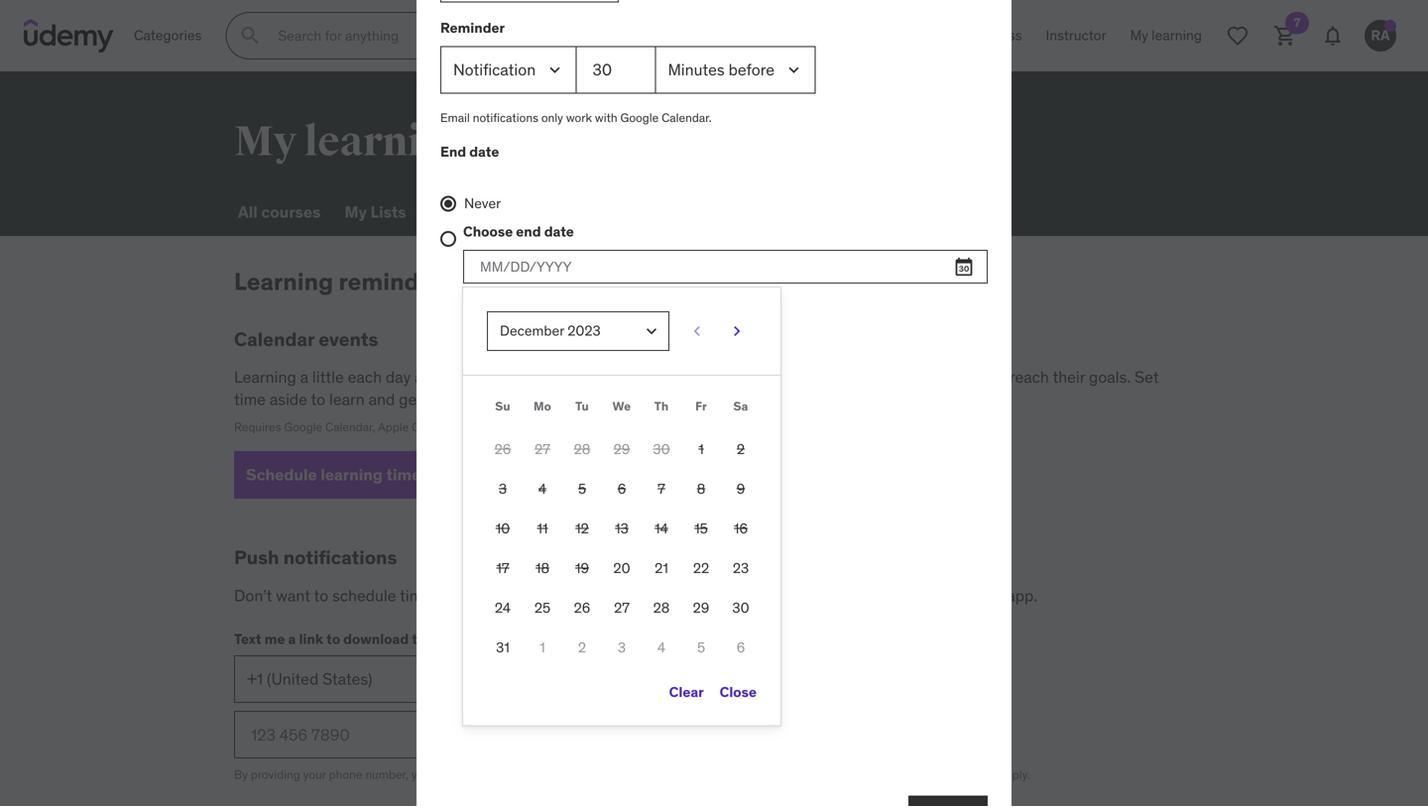 Task type: vqa. For each thing, say whether or not it's contained in the screenshot.
the bottommost 6
yes



Task type: describe. For each thing, give the bounding box(es) containing it.
wishlist link
[[426, 188, 496, 236]]

my lists link
[[341, 188, 410, 236]]

9
[[737, 480, 745, 498]]

4 for the bottom 4 'button'
[[658, 639, 666, 657]]

reminders inside learning a little each day adds up. research shows that students who make learning a habit are more likely to reach their goals. set time aside to learn and get reminders using your learning scheduler. requires google calendar, apple calendar, or outlook
[[426, 389, 498, 410]]

rates
[[945, 767, 972, 783]]

mobile
[[955, 586, 1003, 606]]

udemy business link
[[907, 12, 1034, 60]]

shows
[[549, 367, 594, 387]]

and
[[369, 389, 395, 410]]

learning a little each day adds up. research shows that students who make learning a habit are more likely to reach their goals. set time aside to learn and get reminders using your learning scheduler. requires google calendar, apple calendar, or outlook
[[234, 367, 1159, 435]]

1 vertical spatial app.
[[807, 767, 829, 783]]

0 horizontal spatial set
[[493, 586, 518, 606]]

to left download
[[326, 630, 340, 648]]

learning down that
[[578, 389, 636, 410]]

2 horizontal spatial notifications
[[746, 586, 834, 606]]

8
[[697, 480, 706, 498]]

wishlist
[[430, 202, 492, 222]]

next month image
[[727, 321, 747, 341]]

that
[[597, 367, 626, 387]]

1 horizontal spatial 1
[[699, 440, 704, 458]]

28 for the right 28 button
[[653, 599, 670, 617]]

send button
[[428, 711, 508, 759]]

12 button
[[562, 509, 602, 549]]

0 vertical spatial 6 button
[[602, 469, 642, 509]]

me
[[265, 630, 285, 648]]

never
[[464, 194, 501, 212]]

time left automated
[[555, 767, 579, 783]]

a right message
[[742, 767, 748, 783]]

1 horizontal spatial 5 button
[[681, 628, 721, 668]]

9 button
[[721, 469, 761, 509]]

message
[[665, 767, 713, 783]]

to down 21
[[662, 586, 676, 606]]

8 button
[[681, 469, 721, 509]]

to down little
[[311, 389, 325, 410]]

aside
[[270, 389, 307, 410]]

research
[[479, 367, 545, 387]]

0 vertical spatial reminders
[[339, 267, 455, 297]]

don't
[[234, 586, 272, 606]]

0 horizontal spatial 29 button
[[602, 430, 642, 469]]

21
[[655, 559, 668, 577]]

20 button
[[602, 549, 642, 588]]

1 horizontal spatial the
[[874, 586, 898, 606]]

7
[[658, 480, 665, 498]]

26 for the right 26 button
[[574, 599, 591, 617]]

23
[[733, 559, 749, 577]]

choose end date
[[463, 223, 574, 241]]

your inside learning a little each day adds up. research shows that students who make learning a habit are more likely to reach their goals. set time aside to learn and get reminders using your learning scheduler. requires google calendar, apple calendar, or outlook
[[544, 389, 575, 410]]

1 horizontal spatial google
[[620, 110, 659, 125]]

business
[[966, 26, 1022, 44]]

1 vertical spatial 4 button
[[642, 628, 681, 668]]

1 horizontal spatial with
[[716, 767, 739, 783]]

we
[[613, 399, 631, 414]]

standard
[[832, 767, 881, 783]]

3 for bottom 3 button
[[618, 639, 626, 657]]

end
[[516, 223, 541, 241]]

1 vertical spatial 1 button
[[523, 628, 562, 668]]

16 button
[[721, 509, 761, 549]]

11
[[537, 520, 548, 538]]

30 for the topmost 30 button
[[653, 440, 670, 458]]

learning right the make
[[772, 367, 829, 387]]

instructor link
[[1034, 12, 1118, 60]]

work
[[566, 110, 592, 125]]

1 vertical spatial 2
[[578, 639, 586, 657]]

up.
[[453, 367, 475, 387]]

providing
[[251, 767, 300, 783]]

may
[[974, 767, 996, 783]]

1 horizontal spatial 28 button
[[642, 588, 681, 628]]

1 horizontal spatial 1 button
[[681, 430, 721, 469]]

little
[[312, 367, 344, 387]]

0 horizontal spatial date
[[469, 143, 499, 161]]

14 button
[[642, 509, 681, 549]]

courses
[[261, 202, 321, 222]]

learn
[[329, 389, 365, 410]]

1 horizontal spatial get
[[680, 586, 704, 606]]

22 button
[[681, 549, 721, 588]]

0 horizontal spatial 27
[[535, 440, 550, 458]]

31 button
[[483, 628, 523, 668]]

choose
[[463, 223, 513, 241]]

push
[[708, 586, 742, 606]]

a left little
[[300, 367, 309, 387]]

email notifications only work with google calendar.
[[440, 110, 712, 125]]

0 vertical spatial 29
[[614, 440, 630, 458]]

0 vertical spatial 2 button
[[721, 430, 761, 469]]

submit search image
[[238, 24, 262, 48]]

notifications for email
[[473, 110, 539, 125]]

by providing your phone number, you agree to receive a one-time automated text message with a link to get app. standard messaging rates may apply.
[[234, 767, 1030, 783]]

push
[[234, 546, 279, 570]]

a left 25
[[521, 586, 530, 606]]

to left standard
[[772, 767, 783, 783]]

from
[[838, 586, 871, 606]]

17
[[496, 559, 509, 577]]

all courses link
[[234, 188, 325, 236]]

0 horizontal spatial 5 button
[[562, 469, 602, 509]]

learning up the lists
[[304, 116, 471, 168]]

24
[[495, 599, 511, 617]]

th
[[654, 399, 669, 414]]

receive
[[480, 767, 518, 783]]

close
[[720, 683, 757, 701]]

14
[[655, 520, 668, 538]]

0 horizontal spatial 28 button
[[562, 430, 602, 469]]

schedule learning time
[[246, 465, 421, 485]]

0 horizontal spatial 27 button
[[523, 430, 562, 469]]

1 vertical spatial 27 button
[[602, 588, 642, 628]]

all
[[238, 202, 258, 222]]

1 vertical spatial udemy
[[902, 586, 951, 606]]

my for my learning
[[234, 116, 297, 168]]

17 button
[[483, 549, 523, 588]]

1 horizontal spatial date
[[544, 223, 574, 241]]

number,
[[365, 767, 409, 783]]

30 for right 30 button
[[732, 599, 749, 617]]

my learning
[[234, 116, 471, 168]]

udemy inside 'link'
[[919, 26, 963, 44]]

schedule
[[332, 586, 396, 606]]

1 horizontal spatial 27
[[614, 599, 630, 617]]

sa
[[733, 399, 748, 414]]

reminder
[[595, 586, 658, 606]]

reminder
[[440, 19, 505, 37]]

my lists
[[345, 202, 406, 222]]

calendar.
[[662, 110, 712, 125]]

25
[[534, 599, 551, 617]]

10 button
[[483, 509, 523, 549]]

1 calendar, from the left
[[325, 419, 375, 435]]

12
[[575, 520, 589, 538]]

or
[[465, 419, 475, 435]]

1 vertical spatial the
[[412, 630, 434, 648]]

0 vertical spatial app.
[[1007, 586, 1038, 606]]

tu
[[575, 399, 589, 414]]

18
[[536, 559, 550, 577]]

11 button
[[523, 509, 562, 549]]

to right agree in the left of the page
[[466, 767, 477, 783]]

16
[[734, 520, 748, 538]]

google inside learning a little each day adds up. research shows that students who make learning a habit are more likely to reach their goals. set time aside to learn and get reminders using your learning scheduler. requires google calendar, apple calendar, or outlook
[[284, 419, 322, 435]]

lists
[[370, 202, 406, 222]]

using
[[502, 389, 540, 410]]

only
[[541, 110, 563, 125]]

close button
[[720, 676, 757, 709]]

calendar
[[234, 327, 314, 351]]

1 vertical spatial your
[[303, 767, 326, 783]]

automated
[[582, 767, 639, 783]]



Task type: locate. For each thing, give the bounding box(es) containing it.
27 down the mo
[[535, 440, 550, 458]]

0 vertical spatial with
[[595, 110, 618, 125]]

more
[[911, 367, 948, 387]]

2 button up the 9
[[721, 430, 761, 469]]

1 button
[[681, 430, 721, 469], [523, 628, 562, 668]]

push notifications
[[234, 546, 397, 570]]

0 vertical spatial 6
[[618, 480, 626, 498]]

learning for learning a little each day adds up. research shows that students who make learning a habit are more likely to reach their goals. set time aside to learn and get reminders using your learning scheduler. requires google calendar, apple calendar, or outlook
[[234, 367, 296, 387]]

0 vertical spatial 27 button
[[523, 430, 562, 469]]

get inside learning a little each day adds up. research shows that students who make learning a habit are more likely to reach their goals. set time aside to learn and get reminders using your learning scheduler. requires google calendar, apple calendar, or outlook
[[399, 389, 422, 410]]

2 learning from the top
[[234, 367, 296, 387]]

31
[[496, 639, 510, 657]]

learning inside learning a little each day adds up. research shows that students who make learning a habit are more likely to reach their goals. set time aside to learn and get reminders using your learning scheduler. requires google calendar, apple calendar, or outlook
[[234, 367, 296, 387]]

5 for the right 5 button
[[697, 639, 705, 657]]

1 vertical spatial 29
[[693, 599, 710, 617]]

make
[[729, 367, 768, 387]]

time
[[234, 389, 266, 410], [386, 465, 421, 485], [400, 586, 432, 606], [555, 767, 579, 783]]

1 horizontal spatial 29
[[693, 599, 710, 617]]

1 horizontal spatial 29 button
[[681, 588, 721, 628]]

1 vertical spatial 6 button
[[721, 628, 761, 668]]

1 horizontal spatial 4 button
[[642, 628, 681, 668]]

1 vertical spatial with
[[716, 767, 739, 783]]

0 vertical spatial 27
[[535, 440, 550, 458]]

1 vertical spatial 3 button
[[602, 628, 642, 668]]

get left standard
[[786, 767, 804, 783]]

1 horizontal spatial your
[[544, 389, 575, 410]]

a left habit
[[833, 367, 841, 387]]

0 vertical spatial 3 button
[[483, 469, 523, 509]]

your left 'phone'
[[303, 767, 326, 783]]

0 horizontal spatial link
[[299, 630, 323, 648]]

fr
[[695, 399, 707, 414]]

1 vertical spatial 28
[[653, 599, 670, 617]]

learning reminders
[[234, 267, 455, 297]]

1 vertical spatial 26 button
[[562, 588, 602, 628]]

app.
[[1007, 586, 1038, 606], [807, 767, 829, 783]]

3 button up the 10
[[483, 469, 523, 509]]

2 vertical spatial notifications
[[746, 586, 834, 606]]

2 calendar, from the left
[[412, 419, 462, 435]]

udemy image
[[24, 19, 114, 53]]

0 vertical spatial your
[[544, 389, 575, 410]]

2 button down 'reminder'
[[562, 628, 602, 668]]

time inside "button"
[[386, 465, 421, 485]]

your
[[544, 389, 575, 410], [303, 767, 326, 783]]

28 down 21 button
[[653, 599, 670, 617]]

1 vertical spatial 28 button
[[642, 588, 681, 628]]

5 for 5 button to the left
[[578, 480, 586, 498]]

30 button
[[642, 430, 681, 469], [721, 588, 761, 628]]

schedule learning time button
[[234, 451, 457, 499]]

0 vertical spatial 30
[[653, 440, 670, 458]]

1 up 8
[[699, 440, 704, 458]]

6 button up close
[[721, 628, 761, 668]]

get
[[399, 389, 422, 410], [680, 586, 704, 606], [786, 767, 804, 783]]

0 vertical spatial 26
[[495, 440, 511, 458]]

1 horizontal spatial calendar,
[[412, 419, 462, 435]]

0 vertical spatial learning
[[234, 267, 333, 297]]

1 down 25 button
[[540, 639, 545, 657]]

28 for left 28 button
[[574, 440, 591, 458]]

1 vertical spatial get
[[680, 586, 704, 606]]

2 horizontal spatial get
[[786, 767, 804, 783]]

3 button down 'reminder'
[[602, 628, 642, 668]]

27 button
[[523, 430, 562, 469], [602, 588, 642, 628]]

1 vertical spatial 1
[[540, 639, 545, 657]]

13
[[615, 520, 629, 538]]

6 for 6 button to the top
[[618, 480, 626, 498]]

adds
[[415, 367, 449, 387]]

27 button down the mo
[[523, 430, 562, 469]]

goals.
[[1089, 367, 1131, 387]]

1 horizontal spatial 6 button
[[721, 628, 761, 668]]

previous month image
[[687, 321, 707, 341]]

28 button down 21
[[642, 588, 681, 628]]

0 vertical spatial 29 button
[[602, 430, 642, 469]]

with right work
[[595, 110, 618, 125]]

google left the calendar.
[[620, 110, 659, 125]]

1 horizontal spatial 5
[[697, 639, 705, 657]]

instructor
[[1046, 26, 1107, 44]]

schedule
[[246, 465, 317, 485]]

29 button down 22
[[681, 588, 721, 628]]

each
[[348, 367, 382, 387]]

2 vertical spatial get
[[786, 767, 804, 783]]

0 horizontal spatial the
[[412, 630, 434, 648]]

1 horizontal spatial 3
[[618, 639, 626, 657]]

0 horizontal spatial 6 button
[[602, 469, 642, 509]]

your left tu
[[544, 389, 575, 410]]

1 vertical spatial 27
[[614, 599, 630, 617]]

19 button
[[562, 549, 602, 588]]

all courses
[[238, 202, 321, 222]]

day
[[386, 367, 411, 387]]

29 down '22' button in the bottom of the page
[[693, 599, 710, 617]]

15 button
[[681, 509, 721, 549]]

0 vertical spatial date
[[469, 143, 499, 161]]

6 up close
[[737, 639, 745, 657]]

udemy left mobile
[[902, 586, 951, 606]]

6 left 7
[[618, 480, 626, 498]]

learning up the 'calendar'
[[234, 267, 333, 297]]

30
[[653, 440, 670, 458], [732, 599, 749, 617]]

are
[[885, 367, 908, 387]]

date
[[469, 143, 499, 161], [544, 223, 574, 241]]

udemy left "business"
[[919, 26, 963, 44]]

0 vertical spatial 26 button
[[483, 430, 523, 469]]

end
[[440, 143, 466, 161]]

Choose end date text field
[[463, 250, 988, 284]]

4 button
[[523, 469, 562, 509], [642, 628, 681, 668]]

0 horizontal spatial google
[[284, 419, 322, 435]]

18 button
[[523, 549, 562, 588]]

time left blocks?
[[400, 586, 432, 606]]

a right me
[[288, 630, 296, 648]]

4
[[538, 480, 547, 498], [658, 639, 666, 657]]

30 button down '23'
[[721, 588, 761, 628]]

notifications left only
[[473, 110, 539, 125]]

1 vertical spatial 30 button
[[721, 588, 761, 628]]

30 button up 7
[[642, 430, 681, 469]]

27 down 20 button at left bottom
[[614, 599, 630, 617]]

1 button right "31" in the left bottom of the page
[[523, 628, 562, 668]]

learning for learning reminders
[[234, 267, 333, 297]]

learning inside "button"
[[321, 465, 383, 485]]

3 down 'reminder'
[[618, 639, 626, 657]]

None number field
[[577, 46, 656, 94]]

1 vertical spatial 30
[[732, 599, 749, 617]]

0 horizontal spatial 6
[[618, 480, 626, 498]]

mo
[[534, 399, 552, 414]]

0 horizontal spatial 3
[[499, 480, 507, 498]]

1 vertical spatial reminders
[[426, 389, 498, 410]]

0 horizontal spatial 3 button
[[483, 469, 523, 509]]

link right message
[[751, 767, 770, 783]]

apply.
[[999, 767, 1030, 783]]

get down 22
[[680, 586, 704, 606]]

28 button down tu
[[562, 430, 602, 469]]

2 up the 9
[[737, 440, 745, 458]]

calendar events
[[234, 327, 378, 351]]

set down 17
[[493, 586, 518, 606]]

5
[[578, 480, 586, 498], [697, 639, 705, 657]]

email
[[440, 110, 470, 125]]

0 vertical spatial set
[[1135, 367, 1159, 387]]

0 vertical spatial google
[[620, 110, 659, 125]]

apple
[[378, 419, 409, 435]]

3 up the 10
[[499, 480, 507, 498]]

habit
[[845, 367, 881, 387]]

29 down we
[[614, 440, 630, 458]]

0 vertical spatial 30 button
[[642, 430, 681, 469]]

None time field
[[440, 0, 611, 2]]

learning down 18
[[534, 586, 591, 606]]

1 horizontal spatial 2 button
[[721, 430, 761, 469]]

set inside learning a little each day adds up. research shows that students who make learning a habit are more likely to reach their goals. set time aside to learn and get reminders using your learning scheduler. requires google calendar, apple calendar, or outlook
[[1135, 367, 1159, 387]]

google down aside
[[284, 419, 322, 435]]

20
[[613, 559, 630, 577]]

likely
[[952, 367, 988, 387]]

notifications
[[473, 110, 539, 125], [283, 546, 397, 570], [746, 586, 834, 606]]

one-
[[530, 767, 555, 783]]

0 horizontal spatial 28
[[574, 440, 591, 458]]

time inside learning a little each day adds up. research shows that students who make learning a habit are more likely to reach their goals. set time aside to learn and get reminders using your learning scheduler. requires google calendar, apple calendar, or outlook
[[234, 389, 266, 410]]

calendar, left or
[[412, 419, 462, 435]]

30 down 23 button
[[732, 599, 749, 617]]

23 button
[[721, 549, 761, 588]]

1 horizontal spatial app.
[[1007, 586, 1038, 606]]

with
[[595, 110, 618, 125], [716, 767, 739, 783]]

su
[[495, 399, 511, 414]]

0 horizontal spatial 26
[[495, 440, 511, 458]]

1 button up 8
[[681, 430, 721, 469]]

2 down the don't want to schedule time blocks? set a learning reminder to get push notifications from the udemy mobile app.
[[578, 639, 586, 657]]

the left app
[[412, 630, 434, 648]]

1 vertical spatial 26
[[574, 599, 591, 617]]

5 button up 12
[[562, 469, 602, 509]]

30 up 7
[[653, 440, 670, 458]]

5 up 12
[[578, 480, 586, 498]]

21 button
[[642, 549, 681, 588]]

123 456 7890 text field
[[234, 711, 428, 759]]

1 horizontal spatial 30 button
[[721, 588, 761, 628]]

my for my lists
[[345, 202, 367, 222]]

1 vertical spatial 5 button
[[681, 628, 721, 668]]

learning up aside
[[234, 367, 296, 387]]

1 horizontal spatial 2
[[737, 440, 745, 458]]

1 learning from the top
[[234, 267, 333, 297]]

26 down 19 button
[[574, 599, 591, 617]]

28 down tu
[[574, 440, 591, 458]]

29 button down we
[[602, 430, 642, 469]]

0 horizontal spatial 5
[[578, 480, 586, 498]]

app. right mobile
[[1007, 586, 1038, 606]]

outlook
[[478, 419, 520, 435]]

reach
[[1010, 367, 1049, 387]]

get down day
[[399, 389, 422, 410]]

10
[[496, 520, 510, 538]]

udemy business
[[919, 26, 1022, 44]]

my up all courses
[[234, 116, 297, 168]]

a left one-
[[521, 767, 527, 783]]

1 vertical spatial my
[[345, 202, 367, 222]]

calendar, down learn
[[325, 419, 375, 435]]

1 horizontal spatial 27 button
[[602, 588, 642, 628]]

26 for 26 button to the top
[[495, 440, 511, 458]]

1 horizontal spatial 26 button
[[562, 588, 602, 628]]

date picker dialog
[[463, 288, 781, 725]]

time down apple
[[386, 465, 421, 485]]

to right 'likely'
[[991, 367, 1006, 387]]

0 vertical spatial 4 button
[[523, 469, 562, 509]]

0 horizontal spatial 2 button
[[562, 628, 602, 668]]

5 button up clear
[[681, 628, 721, 668]]

reminders down up.
[[426, 389, 498, 410]]

26 down 'outlook'
[[495, 440, 511, 458]]

send
[[449, 725, 488, 745]]

2 button
[[721, 430, 761, 469], [562, 628, 602, 668]]

notifications for push
[[283, 546, 397, 570]]

1 vertical spatial learning
[[234, 367, 296, 387]]

0 vertical spatial 28 button
[[562, 430, 602, 469]]

27
[[535, 440, 550, 458], [614, 599, 630, 617]]

text
[[234, 630, 261, 648]]

27 button down the 20
[[602, 588, 642, 628]]

learning down apple
[[321, 465, 383, 485]]

3 for 3 button to the top
[[499, 480, 507, 498]]

reminders down the lists
[[339, 267, 455, 297]]

0 vertical spatial link
[[299, 630, 323, 648]]

0 horizontal spatial your
[[303, 767, 326, 783]]

0 horizontal spatial 30 button
[[642, 430, 681, 469]]

with right message
[[716, 767, 739, 783]]

events
[[319, 327, 378, 351]]

6 for the bottommost 6 button
[[737, 639, 745, 657]]

1 vertical spatial 4
[[658, 639, 666, 657]]

4 up the 11
[[538, 480, 547, 498]]

you
[[411, 767, 430, 783]]

1 vertical spatial google
[[284, 419, 322, 435]]

0 horizontal spatial 4 button
[[523, 469, 562, 509]]

0 horizontal spatial notifications
[[283, 546, 397, 570]]

notifications down '23'
[[746, 586, 834, 606]]

1 horizontal spatial 3 button
[[602, 628, 642, 668]]

4 button up the 11
[[523, 469, 562, 509]]

1
[[699, 440, 704, 458], [540, 639, 545, 657]]

0 horizontal spatial 29
[[614, 440, 630, 458]]

to right want
[[314, 586, 328, 606]]

1 horizontal spatial link
[[751, 767, 770, 783]]

4 down the don't want to schedule time blocks? set a learning reminder to get push notifications from the udemy mobile app.
[[658, 639, 666, 657]]

who
[[696, 367, 725, 387]]

5 up clear
[[697, 639, 705, 657]]

6 button up 13
[[602, 469, 642, 509]]

0 horizontal spatial 1
[[540, 639, 545, 657]]

calendar,
[[325, 419, 375, 435], [412, 419, 462, 435]]

4 for the top 4 'button'
[[538, 480, 547, 498]]

0 vertical spatial the
[[874, 586, 898, 606]]

26 button
[[483, 430, 523, 469], [562, 588, 602, 628]]

1 vertical spatial notifications
[[283, 546, 397, 570]]

1 vertical spatial link
[[751, 767, 770, 783]]

my left the lists
[[345, 202, 367, 222]]

app. left standard
[[807, 767, 829, 783]]

29 button
[[602, 430, 642, 469], [681, 588, 721, 628]]

0 vertical spatial 2
[[737, 440, 745, 458]]

don't want to schedule time blocks? set a learning reminder to get push notifications from the udemy mobile app.
[[234, 586, 1038, 606]]

0 vertical spatial notifications
[[473, 110, 539, 125]]

1 horizontal spatial 4
[[658, 639, 666, 657]]

link
[[299, 630, 323, 648], [751, 767, 770, 783]]

26 button right 25
[[562, 588, 602, 628]]

link right me
[[299, 630, 323, 648]]

notifications up schedule
[[283, 546, 397, 570]]

time up requires on the left bottom of the page
[[234, 389, 266, 410]]

the right from
[[874, 586, 898, 606]]

end date
[[440, 143, 499, 161]]

scheduler.
[[640, 389, 712, 410]]

0 horizontal spatial calendar,
[[325, 419, 375, 435]]

0 horizontal spatial app.
[[807, 767, 829, 783]]

26 button right or
[[483, 430, 523, 469]]

1 vertical spatial 2 button
[[562, 628, 602, 668]]

agree
[[433, 767, 464, 783]]

4 button up clear
[[642, 628, 681, 668]]

set right goals.
[[1135, 367, 1159, 387]]



